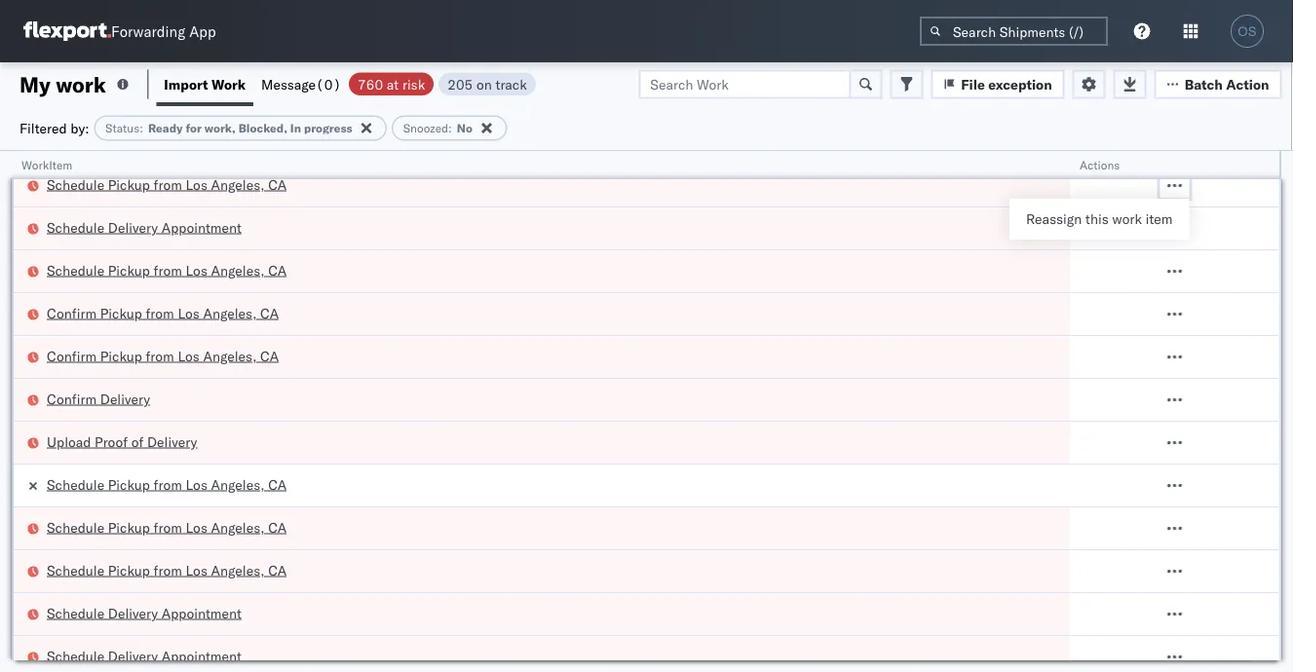 Task type: locate. For each thing, give the bounding box(es) containing it.
schedule for 3rd "schedule pickup from los angeles, ca" button from the top of the page
[[47, 519, 104, 536]]

upload inside button
[[47, 433, 91, 451]]

angeles,
[[211, 176, 265, 193], [211, 262, 265, 279], [203, 305, 257, 322], [203, 348, 257, 365], [211, 476, 265, 493], [211, 519, 265, 536], [211, 562, 265, 579]]

Search Work text field
[[639, 70, 852, 99]]

2 : from the left
[[449, 121, 452, 136]]

2 confirm pickup from los angeles, ca link from the top
[[47, 347, 279, 366]]

os
[[1239, 24, 1258, 39]]

4 schedule from the top
[[47, 476, 104, 493]]

: left 'ready'
[[140, 121, 143, 136]]

1 schedule pickup from los angeles, ca link from the top
[[47, 175, 287, 195]]

8 schedule from the top
[[47, 648, 104, 665]]

upload inside button
[[47, 133, 91, 150]]

1 vertical spatial confirm pickup from los angeles, ca button
[[47, 347, 279, 368]]

0 horizontal spatial :
[[140, 121, 143, 136]]

2 vertical spatial schedule delivery appointment button
[[47, 647, 242, 668]]

upload left proof in the left of the page
[[47, 433, 91, 451]]

0 vertical spatial confirm pickup from los angeles, ca
[[47, 305, 279, 322]]

6 schedule from the top
[[47, 562, 104, 579]]

import work
[[164, 76, 246, 93]]

2 schedule from the top
[[47, 219, 104, 236]]

upload customs clearance documents link
[[47, 132, 290, 152]]

1 vertical spatial work
[[1113, 211, 1143, 228]]

5 schedule pickup from los angeles, ca from the top
[[47, 562, 287, 579]]

confirm delivery link
[[47, 390, 150, 409]]

schedule pickup from los angeles, ca for second "schedule pickup from los angeles, ca" button from the top
[[47, 262, 287, 279]]

0 vertical spatial schedule delivery appointment button
[[47, 218, 242, 239]]

1 schedule delivery appointment button from the top
[[47, 218, 242, 239]]

forwarding app
[[111, 22, 216, 40]]

upload customs clearance documents
[[47, 133, 290, 150]]

2 vertical spatial schedule delivery appointment link
[[47, 647, 242, 666]]

1 confirm pickup from los angeles, ca link from the top
[[47, 304, 279, 323]]

upload for upload proof of delivery
[[47, 433, 91, 451]]

1 vertical spatial appointment
[[162, 605, 242, 622]]

upload
[[47, 133, 91, 150], [47, 433, 91, 451]]

1 vertical spatial schedule delivery appointment button
[[47, 604, 242, 626]]

of
[[131, 433, 144, 451]]

appointment
[[162, 219, 242, 236], [162, 605, 242, 622], [162, 648, 242, 665]]

work right this
[[1113, 211, 1143, 228]]

ca
[[268, 176, 287, 193], [268, 262, 287, 279], [260, 305, 279, 322], [260, 348, 279, 365], [268, 476, 287, 493], [268, 519, 287, 536], [268, 562, 287, 579]]

work
[[212, 76, 246, 93]]

schedule pickup from los angeles, ca link for second "schedule pickup from los angeles, ca" button from the top
[[47, 261, 287, 280]]

7 schedule from the top
[[47, 605, 104, 622]]

1 schedule from the top
[[47, 176, 104, 193]]

205
[[448, 76, 473, 93]]

5 schedule pickup from los angeles, ca link from the top
[[47, 561, 287, 581]]

2 upload from the top
[[47, 433, 91, 451]]

message (0)
[[261, 76, 341, 93]]

confirm pickup from los angeles, ca button
[[47, 304, 279, 325], [47, 347, 279, 368]]

work up by:
[[56, 71, 106, 98]]

1 schedule pickup from los angeles, ca button from the top
[[47, 175, 287, 196]]

proof
[[95, 433, 128, 451]]

schedule delivery appointment button
[[47, 218, 242, 239], [47, 604, 242, 626], [47, 647, 242, 668]]

0 vertical spatial confirm pickup from los angeles, ca button
[[47, 304, 279, 325]]

schedule delivery appointment link
[[47, 218, 242, 237], [47, 604, 242, 624], [47, 647, 242, 666]]

1 horizontal spatial resize handle column header
[[1257, 151, 1280, 673]]

work
[[56, 71, 106, 98], [1113, 211, 1143, 228]]

1 vertical spatial schedule delivery appointment link
[[47, 604, 242, 624]]

customs
[[95, 133, 149, 150]]

2 schedule delivery appointment from the top
[[47, 605, 242, 622]]

on
[[477, 76, 492, 93]]

3 schedule delivery appointment from the top
[[47, 648, 242, 665]]

batch action
[[1185, 76, 1270, 93]]

los
[[186, 176, 208, 193], [186, 262, 208, 279], [178, 305, 200, 322], [178, 348, 200, 365], [186, 476, 208, 493], [186, 519, 208, 536], [186, 562, 208, 579]]

pickup
[[108, 176, 150, 193], [108, 262, 150, 279], [100, 305, 142, 322], [100, 348, 142, 365], [108, 476, 150, 493], [108, 519, 150, 536], [108, 562, 150, 579]]

confirm
[[47, 305, 97, 322], [47, 348, 97, 365], [47, 391, 97, 408]]

0 horizontal spatial work
[[56, 71, 106, 98]]

resize handle column header
[[1047, 151, 1071, 673], [1257, 151, 1280, 673]]

1 vertical spatial confirm pickup from los angeles, ca link
[[47, 347, 279, 366]]

my
[[20, 71, 51, 98]]

schedule pickup from los angeles, ca button
[[47, 175, 287, 196], [47, 261, 287, 282], [47, 518, 287, 540], [47, 561, 287, 583]]

4 schedule pickup from los angeles, ca from the top
[[47, 519, 287, 536]]

2 resize handle column header from the left
[[1257, 151, 1280, 673]]

schedule for second schedule delivery appointment button from the bottom of the page
[[47, 605, 104, 622]]

in
[[290, 121, 301, 136]]

schedule pickup from los angeles, ca link for fourth "schedule pickup from los angeles, ca" button
[[47, 561, 287, 581]]

1 vertical spatial confirm pickup from los angeles, ca
[[47, 348, 279, 365]]

confirm for 1st confirm pickup from los angeles, ca link from the top of the page
[[47, 305, 97, 322]]

schedule for second "schedule pickup from los angeles, ca" button from the top
[[47, 262, 104, 279]]

2 vertical spatial confirm
[[47, 391, 97, 408]]

from
[[154, 176, 182, 193], [154, 262, 182, 279], [146, 305, 174, 322], [146, 348, 174, 365], [154, 476, 182, 493], [154, 519, 182, 536], [154, 562, 182, 579]]

this
[[1086, 211, 1109, 228]]

1 vertical spatial schedule delivery appointment
[[47, 605, 242, 622]]

reassign
[[1027, 211, 1083, 228]]

1 horizontal spatial :
[[449, 121, 452, 136]]

app
[[189, 22, 216, 40]]

confirm inside 'button'
[[47, 391, 97, 408]]

1 vertical spatial upload
[[47, 433, 91, 451]]

1 upload from the top
[[47, 133, 91, 150]]

:
[[140, 121, 143, 136], [449, 121, 452, 136]]

file exception button
[[932, 70, 1065, 99], [932, 70, 1065, 99]]

flexport. image
[[23, 21, 111, 41]]

2 appointment from the top
[[162, 605, 242, 622]]

schedule
[[47, 176, 104, 193], [47, 219, 104, 236], [47, 262, 104, 279], [47, 476, 104, 493], [47, 519, 104, 536], [47, 562, 104, 579], [47, 605, 104, 622], [47, 648, 104, 665]]

760 at risk
[[358, 76, 425, 93]]

file
[[962, 76, 986, 93]]

205 on track
[[448, 76, 527, 93]]

2 confirm pickup from los angeles, ca button from the top
[[47, 347, 279, 368]]

delivery inside 'button'
[[100, 391, 150, 408]]

confirm pickup from los angeles, ca
[[47, 305, 279, 322], [47, 348, 279, 365]]

: left no
[[449, 121, 452, 136]]

confirm pickup from los angeles, ca link
[[47, 304, 279, 323], [47, 347, 279, 366]]

1 appointment from the top
[[162, 219, 242, 236]]

schedule pickup from los angeles, ca link
[[47, 175, 287, 195], [47, 261, 287, 280], [47, 475, 287, 495], [47, 518, 287, 538], [47, 561, 287, 581]]

0 vertical spatial confirm
[[47, 305, 97, 322]]

schedule delivery appointment
[[47, 219, 242, 236], [47, 605, 242, 622], [47, 648, 242, 665]]

0 vertical spatial upload
[[47, 133, 91, 150]]

upload proof of delivery
[[47, 433, 197, 451]]

schedule pickup from los angeles, ca link for 3rd "schedule pickup from los angeles, ca" button from the top of the page
[[47, 518, 287, 538]]

0 horizontal spatial resize handle column header
[[1047, 151, 1071, 673]]

ready
[[148, 121, 183, 136]]

(0)
[[316, 76, 341, 93]]

for
[[186, 121, 202, 136]]

2 schedule pickup from los angeles, ca link from the top
[[47, 261, 287, 280]]

1 schedule pickup from los angeles, ca from the top
[[47, 176, 287, 193]]

1 confirm from the top
[[47, 305, 97, 322]]

0 vertical spatial schedule delivery appointment link
[[47, 218, 242, 237]]

progress
[[304, 121, 353, 136]]

1 vertical spatial confirm
[[47, 348, 97, 365]]

0 vertical spatial confirm pickup from los angeles, ca link
[[47, 304, 279, 323]]

delivery for second schedule delivery appointment button from the bottom of the page
[[108, 605, 158, 622]]

delivery
[[108, 219, 158, 236], [100, 391, 150, 408], [147, 433, 197, 451], [108, 605, 158, 622], [108, 648, 158, 665]]

0 vertical spatial work
[[56, 71, 106, 98]]

5 schedule from the top
[[47, 519, 104, 536]]

3 schedule pickup from los angeles, ca button from the top
[[47, 518, 287, 540]]

0 vertical spatial schedule delivery appointment
[[47, 219, 242, 236]]

documents
[[219, 133, 290, 150]]

schedule pickup from los angeles, ca for fourth "schedule pickup from los angeles, ca" button
[[47, 562, 287, 579]]

upload up workitem at left
[[47, 133, 91, 150]]

schedule pickup from los angeles, ca
[[47, 176, 287, 193], [47, 262, 287, 279], [47, 476, 287, 493], [47, 519, 287, 536], [47, 562, 287, 579]]

workitem button
[[12, 153, 1051, 173]]

2 schedule pickup from los angeles, ca from the top
[[47, 262, 287, 279]]

3 schedule from the top
[[47, 262, 104, 279]]

0 vertical spatial appointment
[[162, 219, 242, 236]]

1 : from the left
[[140, 121, 143, 136]]

2 vertical spatial appointment
[[162, 648, 242, 665]]

Search Shipments (/) text field
[[921, 17, 1109, 46]]

delivery for 1st schedule delivery appointment button from the bottom of the page
[[108, 648, 158, 665]]

4 schedule pickup from los angeles, ca link from the top
[[47, 518, 287, 538]]

delivery for 'confirm delivery' 'button'
[[100, 391, 150, 408]]

2 vertical spatial schedule delivery appointment
[[47, 648, 242, 665]]

snoozed
[[403, 121, 449, 136]]

3 confirm from the top
[[47, 391, 97, 408]]

reassign this work item
[[1027, 211, 1173, 228]]

1 resize handle column header from the left
[[1047, 151, 1071, 673]]

2 confirm from the top
[[47, 348, 97, 365]]



Task type: vqa. For each thing, say whether or not it's contained in the screenshot.
topmost FLEX-2130387
no



Task type: describe. For each thing, give the bounding box(es) containing it.
2 schedule delivery appointment button from the top
[[47, 604, 242, 626]]

confirm for 1st confirm pickup from los angeles, ca link from the bottom
[[47, 348, 97, 365]]

blocked,
[[239, 121, 288, 136]]

upload customs clearance documents button
[[47, 132, 290, 154]]

work,
[[205, 121, 236, 136]]

upload proof of delivery button
[[47, 432, 197, 454]]

2 schedule pickup from los angeles, ca button from the top
[[47, 261, 287, 282]]

workitem
[[21, 157, 72, 172]]

confirm for confirm delivery link
[[47, 391, 97, 408]]

1 schedule delivery appointment link from the top
[[47, 218, 242, 237]]

file exception
[[962, 76, 1053, 93]]

status : ready for work, blocked, in progress
[[105, 121, 353, 136]]

actions
[[1080, 157, 1121, 172]]

schedule for 4th "schedule pickup from los angeles, ca" button from the bottom of the page
[[47, 176, 104, 193]]

schedule for 1st schedule delivery appointment button from the bottom of the page
[[47, 648, 104, 665]]

clearance
[[153, 133, 216, 150]]

confirm delivery button
[[47, 390, 150, 411]]

3 schedule pickup from los angeles, ca link from the top
[[47, 475, 287, 495]]

upload proof of delivery link
[[47, 432, 197, 452]]

schedule for fourth "schedule pickup from los angeles, ca" button
[[47, 562, 104, 579]]

schedule for 3rd schedule delivery appointment button from the bottom
[[47, 219, 104, 236]]

action
[[1227, 76, 1270, 93]]

track
[[496, 76, 527, 93]]

: for status
[[140, 121, 143, 136]]

3 appointment from the top
[[162, 648, 242, 665]]

2 confirm pickup from los angeles, ca from the top
[[47, 348, 279, 365]]

filtered
[[20, 119, 67, 137]]

os button
[[1226, 9, 1271, 54]]

status
[[105, 121, 140, 136]]

exception
[[989, 76, 1053, 93]]

1 confirm pickup from los angeles, ca from the top
[[47, 305, 279, 322]]

1 schedule delivery appointment from the top
[[47, 219, 242, 236]]

4 schedule pickup from los angeles, ca button from the top
[[47, 561, 287, 583]]

3 schedule delivery appointment button from the top
[[47, 647, 242, 668]]

3 schedule delivery appointment link from the top
[[47, 647, 242, 666]]

at
[[387, 76, 399, 93]]

batch
[[1185, 76, 1224, 93]]

snoozed : no
[[403, 121, 473, 136]]

3 schedule pickup from los angeles, ca from the top
[[47, 476, 287, 493]]

760
[[358, 76, 383, 93]]

forwarding app link
[[23, 21, 216, 41]]

1 confirm pickup from los angeles, ca button from the top
[[47, 304, 279, 325]]

1 horizontal spatial work
[[1113, 211, 1143, 228]]

: for snoozed
[[449, 121, 452, 136]]

risk
[[403, 76, 425, 93]]

import
[[164, 76, 208, 93]]

confirm delivery
[[47, 391, 150, 408]]

item
[[1146, 211, 1173, 228]]

import work button
[[156, 62, 254, 106]]

schedule pickup from los angeles, ca for 4th "schedule pickup from los angeles, ca" button from the bottom of the page
[[47, 176, 287, 193]]

schedule pickup from los angeles, ca for 3rd "schedule pickup from los angeles, ca" button from the top of the page
[[47, 519, 287, 536]]

no
[[457, 121, 473, 136]]

batch action button
[[1155, 70, 1283, 99]]

forwarding
[[111, 22, 186, 40]]

schedule pickup from los angeles, ca link for 4th "schedule pickup from los angeles, ca" button from the bottom of the page
[[47, 175, 287, 195]]

by:
[[71, 119, 89, 137]]

upload for upload customs clearance documents
[[47, 133, 91, 150]]

delivery for 3rd schedule delivery appointment button from the bottom
[[108, 219, 158, 236]]

message
[[261, 76, 316, 93]]

my work
[[20, 71, 106, 98]]

2 schedule delivery appointment link from the top
[[47, 604, 242, 624]]

filtered by:
[[20, 119, 89, 137]]



